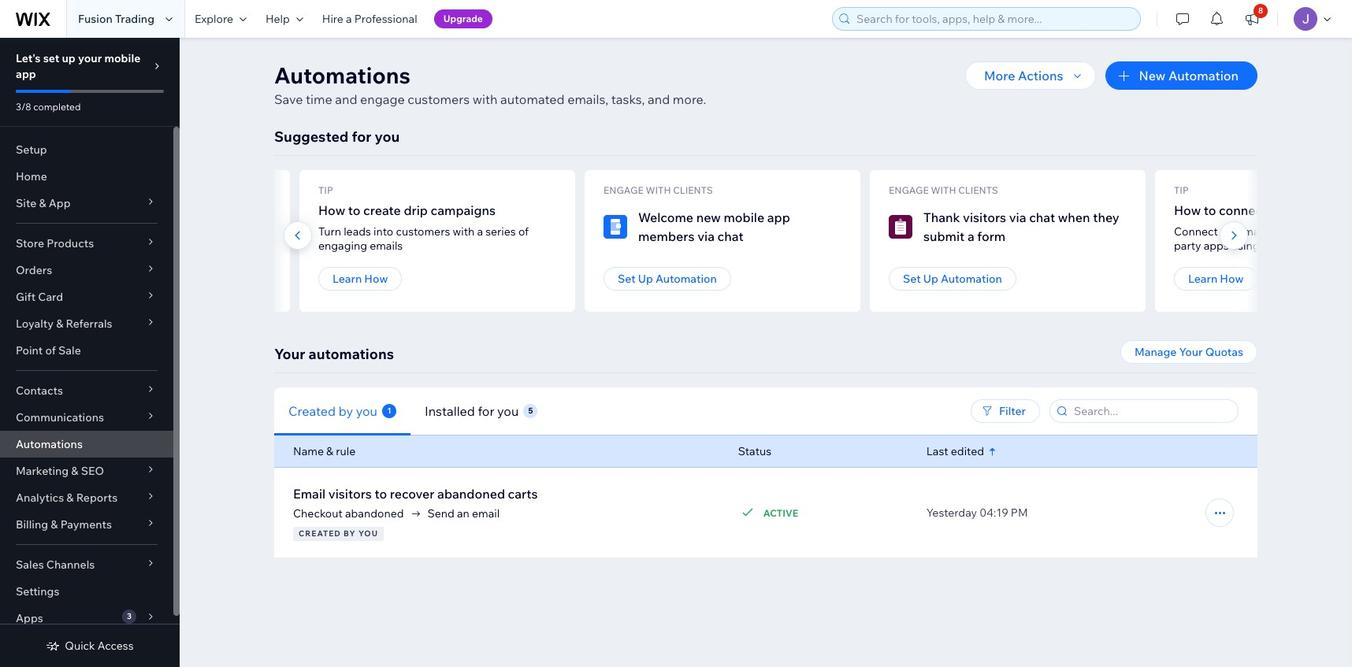 Task type: locate. For each thing, give the bounding box(es) containing it.
with up submit
[[931, 184, 957, 196]]

8
[[1259, 6, 1264, 16]]

1 clients from the left
[[673, 184, 713, 196]]

turn
[[319, 225, 341, 239]]

1
[[387, 406, 391, 416]]

0 vertical spatial for
[[352, 128, 372, 146]]

1 horizontal spatial set
[[904, 272, 921, 286]]

1 horizontal spatial engage
[[889, 184, 929, 196]]

chat left they
[[1030, 210, 1056, 225]]

app down let's
[[16, 67, 36, 81]]

0 horizontal spatial engage
[[604, 184, 644, 196]]

visitors inside "thank visitors & create a task when a form is submitted"
[[107, 210, 151, 225]]

a left series
[[477, 225, 483, 239]]

up down submit
[[924, 272, 939, 286]]

how up connect
[[1175, 203, 1202, 218]]

1 horizontal spatial automation
[[941, 272, 1003, 286]]

& inside dropdown button
[[56, 317, 63, 331]]

a left the task
[[205, 210, 212, 225]]

marketing
[[16, 464, 69, 479]]

learn down connect
[[1189, 272, 1218, 286]]

your up 'created'
[[274, 345, 306, 363]]

1 set up automation button from the left
[[604, 267, 732, 291]]

a right submit
[[968, 229, 975, 244]]

orders button
[[0, 257, 173, 284]]

referrals
[[66, 317, 112, 331]]

2 engage from the left
[[889, 184, 929, 196]]

1 vertical spatial chat
[[718, 229, 744, 244]]

chat inside welcome new mobile app members via chat
[[718, 229, 744, 244]]

let's
[[16, 51, 41, 65]]

1 horizontal spatial your
[[1180, 345, 1204, 360]]

2 set from the left
[[904, 272, 921, 286]]

when left they
[[1059, 210, 1091, 225]]

name
[[293, 445, 324, 459]]

tip for how to connect more apps
[[1175, 184, 1189, 196]]

via inside "thank visitors via chat when they submit a form"
[[1010, 210, 1027, 225]]

quotas
[[1206, 345, 1244, 360]]

1 vertical spatial for
[[478, 403, 495, 419]]

learn down engaging
[[333, 272, 362, 286]]

welcome new mobile app members via chat
[[639, 210, 791, 244]]

2 set up automation button from the left
[[889, 267, 1017, 291]]

0 vertical spatial automations
[[1221, 225, 1286, 239]]

with up welcome at top
[[646, 184, 671, 196]]

set
[[618, 272, 636, 286], [904, 272, 921, 286]]

when inside "thank visitors via chat when they submit a form"
[[1059, 210, 1091, 225]]

app right new
[[768, 210, 791, 225]]

thank
[[68, 210, 104, 225], [924, 210, 961, 225]]

professional
[[355, 12, 418, 26]]

1 thank from the left
[[68, 210, 104, 225]]

learn how for connect
[[1189, 272, 1244, 286]]

automation down submit
[[941, 272, 1003, 286]]

to
[[348, 203, 361, 218], [1205, 203, 1217, 218], [1288, 225, 1299, 239], [375, 486, 387, 502]]

abandoned up send an email
[[438, 486, 505, 502]]

& inside popup button
[[51, 518, 58, 532]]

you
[[375, 128, 400, 146], [356, 403, 378, 419], [498, 403, 519, 419]]

a down app
[[68, 229, 75, 244]]

learn how down engaging
[[333, 272, 388, 286]]

1 with from the left
[[646, 184, 671, 196]]

1 vertical spatial mobile
[[724, 210, 765, 225]]

1 horizontal spatial visitors
[[329, 486, 372, 502]]

engage with clients up submit
[[889, 184, 999, 196]]

set up automation down submit
[[904, 272, 1003, 286]]

you for created by you
[[356, 403, 378, 419]]

1 horizontal spatial learn
[[1189, 272, 1218, 286]]

& left seo
[[71, 464, 78, 479]]

1 horizontal spatial with
[[931, 184, 957, 196]]

form right submit
[[978, 229, 1006, 244]]

clients up new
[[673, 184, 713, 196]]

your left quotas
[[1180, 345, 1204, 360]]

1 horizontal spatial engage with clients
[[889, 184, 999, 196]]

tip up connect
[[1175, 184, 1189, 196]]

0 vertical spatial of
[[519, 225, 529, 239]]

& right 'billing'
[[51, 518, 58, 532]]

campaigns
[[431, 203, 496, 218]]

learn for connect
[[1189, 272, 1218, 286]]

clients up "thank visitors via chat when they submit a form"
[[959, 184, 999, 196]]

visitors for to
[[329, 486, 372, 502]]

& for billing & payments
[[51, 518, 58, 532]]

2 set up automation from the left
[[904, 272, 1003, 286]]

with for thank
[[931, 184, 957, 196]]

3/8
[[16, 101, 31, 113]]

engage
[[604, 184, 644, 196], [889, 184, 929, 196]]

thank inside "thank visitors & create a task when a form is submitted"
[[68, 210, 104, 225]]

orders
[[16, 263, 52, 278]]

1 learn how button from the left
[[319, 267, 402, 291]]

1 horizontal spatial abandoned
[[438, 486, 505, 502]]

0 horizontal spatial when
[[243, 210, 275, 225]]

1 horizontal spatial clients
[[959, 184, 999, 196]]

learn how down connect
[[1189, 272, 1244, 286]]

2 learn how button from the left
[[1175, 267, 1259, 291]]

when inside "thank visitors & create a task when a form is submitted"
[[243, 210, 275, 225]]

0 horizontal spatial clients
[[673, 184, 713, 196]]

mobile inside "let's set up your mobile app"
[[104, 51, 141, 65]]

0 horizontal spatial automations
[[16, 438, 83, 452]]

1 form from the left
[[78, 229, 106, 244]]

1 horizontal spatial mobile
[[724, 210, 765, 225]]

up for thank visitors via chat when they submit a form
[[924, 272, 939, 286]]

customers down the drip
[[396, 225, 450, 239]]

2 learn from the left
[[1189, 272, 1218, 286]]

tip
[[319, 184, 333, 196], [1175, 184, 1189, 196]]

you down engage
[[375, 128, 400, 146]]

create for to
[[364, 203, 401, 218]]

up down members
[[638, 272, 653, 286]]

1 learn how from the left
[[333, 272, 388, 286]]

form inside "thank visitors & create a task when a form is submitted"
[[78, 229, 106, 244]]

1 vertical spatial automations
[[309, 345, 394, 363]]

and left "more."
[[648, 91, 670, 107]]

set up automation down members
[[618, 272, 717, 286]]

1 horizontal spatial set up automation button
[[889, 267, 1017, 291]]

& for loyalty & referrals
[[56, 317, 63, 331]]

set down category icon
[[618, 272, 636, 286]]

learn how button down engaging
[[319, 267, 402, 291]]

0 horizontal spatial abandoned
[[345, 507, 404, 521]]

1 horizontal spatial chat
[[1030, 210, 1056, 225]]

submit
[[924, 229, 965, 244]]

5
[[529, 406, 533, 416]]

engaging
[[319, 239, 367, 253]]

create up submitted
[[165, 210, 202, 225]]

learn how
[[333, 272, 388, 286], [1189, 272, 1244, 286]]

completed
[[33, 101, 81, 113]]

thank up submit
[[924, 210, 961, 225]]

1 set up automation from the left
[[618, 272, 717, 286]]

more actions
[[985, 68, 1064, 84]]

& left reports
[[66, 491, 74, 505]]

mobile inside welcome new mobile app members via chat
[[724, 210, 765, 225]]

abandoned up you
[[345, 507, 404, 521]]

2 horizontal spatial visitors
[[963, 210, 1007, 225]]

set up automation for welcome new mobile app members via chat
[[618, 272, 717, 286]]

automation right new
[[1169, 68, 1239, 84]]

help
[[266, 12, 290, 26]]

1 engage from the left
[[604, 184, 644, 196]]

thank inside "thank visitors via chat when they submit a form"
[[924, 210, 961, 225]]

1 horizontal spatial tip
[[1175, 184, 1189, 196]]

with
[[473, 91, 498, 107], [453, 225, 475, 239]]

time
[[306, 91, 332, 107]]

0 horizontal spatial with
[[646, 184, 671, 196]]

to inside tip how to create drip campaigns turn leads into customers with a series of engaging emails
[[348, 203, 361, 218]]

visitors up submit
[[963, 210, 1007, 225]]

fusion trading
[[78, 12, 155, 26]]

& for analytics & reports
[[66, 491, 74, 505]]

0 vertical spatial customers
[[408, 91, 470, 107]]

sales
[[16, 558, 44, 572]]

tip for how to create drip campaigns
[[319, 184, 333, 196]]

0 horizontal spatial for
[[352, 128, 372, 146]]

tip inside tip how to connect more apps connect automations to hundreds o
[[1175, 184, 1189, 196]]

0 vertical spatial via
[[1010, 210, 1027, 225]]

last
[[927, 445, 949, 459]]

& right site
[[39, 196, 46, 211]]

via
[[1010, 210, 1027, 225], [698, 229, 715, 244]]

customers right engage
[[408, 91, 470, 107]]

0 horizontal spatial your
[[274, 345, 306, 363]]

name & rule
[[293, 445, 356, 459]]

visitors inside "thank visitors via chat when they submit a form"
[[963, 210, 1007, 225]]

created
[[299, 529, 341, 539]]

to up leads
[[348, 203, 361, 218]]

1 tip from the left
[[319, 184, 333, 196]]

1 vertical spatial via
[[698, 229, 715, 244]]

o
[[1353, 225, 1353, 239]]

0 horizontal spatial engage with clients
[[604, 184, 713, 196]]

engage up category icon
[[604, 184, 644, 196]]

0 horizontal spatial chat
[[718, 229, 744, 244]]

& up submitted
[[153, 210, 162, 225]]

1 horizontal spatial thank
[[924, 210, 961, 225]]

a inside tip how to create drip campaigns turn leads into customers with a series of engaging emails
[[477, 225, 483, 239]]

a
[[346, 12, 352, 26], [205, 210, 212, 225], [477, 225, 483, 239], [68, 229, 75, 244], [968, 229, 975, 244]]

learn for create
[[333, 272, 362, 286]]

visitors
[[107, 210, 151, 225], [963, 210, 1007, 225], [329, 486, 372, 502]]

create inside "thank visitors & create a task when a form is submitted"
[[165, 210, 202, 225]]

1 horizontal spatial form
[[978, 229, 1006, 244]]

category image
[[889, 215, 913, 239]]

chat down new
[[718, 229, 744, 244]]

2 horizontal spatial automation
[[1169, 68, 1239, 84]]

0 horizontal spatial visitors
[[107, 210, 151, 225]]

more actions button
[[966, 61, 1097, 90]]

mobile
[[104, 51, 141, 65], [724, 210, 765, 225]]

mobile right your
[[104, 51, 141, 65]]

1 horizontal spatial app
[[768, 210, 791, 225]]

and right time
[[335, 91, 358, 107]]

0 horizontal spatial automation
[[656, 272, 717, 286]]

automations inside sidebar element
[[16, 438, 83, 452]]

you right by
[[356, 403, 378, 419]]

0 vertical spatial app
[[16, 67, 36, 81]]

task
[[215, 210, 240, 225]]

let's set up your mobile app
[[16, 51, 141, 81]]

0 horizontal spatial learn how
[[333, 272, 388, 286]]

1 horizontal spatial create
[[364, 203, 401, 218]]

visitors up checkout abandoned
[[329, 486, 372, 502]]

2 your from the left
[[1180, 345, 1204, 360]]

is
[[109, 229, 118, 244]]

trading
[[115, 12, 155, 26]]

2 form from the left
[[978, 229, 1006, 244]]

for down engage
[[352, 128, 372, 146]]

1 horizontal spatial via
[[1010, 210, 1027, 225]]

0 horizontal spatial set
[[618, 272, 636, 286]]

suggested for you
[[274, 128, 400, 146]]

a right 'hire'
[[346, 12, 352, 26]]

automations up the marketing
[[16, 438, 83, 452]]

a inside "thank visitors via chat when they submit a form"
[[968, 229, 975, 244]]

hundreds
[[1301, 225, 1350, 239]]

2 thank from the left
[[924, 210, 961, 225]]

leads
[[344, 225, 371, 239]]

loyalty & referrals button
[[0, 311, 173, 337]]

of
[[519, 225, 529, 239], [45, 344, 56, 358]]

automations up by
[[309, 345, 394, 363]]

0 horizontal spatial app
[[16, 67, 36, 81]]

form inside "thank visitors via chat when they submit a form"
[[978, 229, 1006, 244]]

0 horizontal spatial of
[[45, 344, 56, 358]]

1 horizontal spatial set up automation
[[904, 272, 1003, 286]]

1 vertical spatial of
[[45, 344, 56, 358]]

2 learn how from the left
[[1189, 272, 1244, 286]]

1 up from the left
[[638, 272, 653, 286]]

drip
[[404, 203, 428, 218]]

1 horizontal spatial for
[[478, 403, 495, 419]]

2 up from the left
[[924, 272, 939, 286]]

& left rule
[[326, 445, 334, 459]]

contacts button
[[0, 378, 173, 404]]

1 horizontal spatial up
[[924, 272, 939, 286]]

analytics & reports button
[[0, 485, 173, 512]]

1 horizontal spatial automations
[[274, 61, 411, 89]]

engage with clients for welcome
[[604, 184, 713, 196]]

when right the task
[[243, 210, 275, 225]]

0 horizontal spatial tip
[[319, 184, 333, 196]]

visitors up "is"
[[107, 210, 151, 225]]

engage up category image
[[889, 184, 929, 196]]

1 vertical spatial automations
[[16, 438, 83, 452]]

how up "turn"
[[319, 203, 346, 218]]

1 when from the left
[[243, 210, 275, 225]]

learn how button down connect
[[1175, 267, 1259, 291]]

new automation
[[1140, 68, 1239, 84]]

0 horizontal spatial learn
[[333, 272, 362, 286]]

1 vertical spatial app
[[768, 210, 791, 225]]

1 learn from the left
[[333, 272, 362, 286]]

your inside button
[[1180, 345, 1204, 360]]

list
[[0, 170, 1353, 312]]

automation down members
[[656, 272, 717, 286]]

1 horizontal spatial of
[[519, 225, 529, 239]]

visitors for &
[[107, 210, 151, 225]]

status
[[739, 445, 772, 459]]

with left automated
[[473, 91, 498, 107]]

they
[[1094, 210, 1120, 225]]

when
[[243, 210, 275, 225], [1059, 210, 1091, 225]]

thank up store products popup button
[[68, 210, 104, 225]]

automations
[[1221, 225, 1286, 239], [309, 345, 394, 363]]

2 engage with clients from the left
[[889, 184, 999, 196]]

set down category image
[[904, 272, 921, 286]]

with down campaigns
[[453, 225, 475, 239]]

to down more
[[1288, 225, 1299, 239]]

automation for thank visitors via chat when they submit a form
[[941, 272, 1003, 286]]

1 horizontal spatial learn how button
[[1175, 267, 1259, 291]]

suggested
[[274, 128, 349, 146]]

new
[[697, 210, 721, 225]]

home
[[16, 170, 47, 184]]

1 vertical spatial with
[[453, 225, 475, 239]]

chat inside "thank visitors via chat when they submit a form"
[[1030, 210, 1056, 225]]

1 horizontal spatial when
[[1059, 210, 1091, 225]]

0 horizontal spatial set up automation
[[618, 272, 717, 286]]

automations up time
[[274, 61, 411, 89]]

clients for new
[[673, 184, 713, 196]]

& right loyalty
[[56, 317, 63, 331]]

to up connect
[[1205, 203, 1217, 218]]

04:19
[[980, 506, 1009, 520]]

marketing & seo
[[16, 464, 104, 479]]

Search for tools, apps, help & more... field
[[852, 8, 1136, 30]]

0 vertical spatial mobile
[[104, 51, 141, 65]]

home link
[[0, 163, 173, 190]]

emails
[[370, 239, 403, 253]]

0 horizontal spatial form
[[78, 229, 106, 244]]

set up automation button for welcome new mobile app members via chat
[[604, 267, 732, 291]]

1 horizontal spatial learn how
[[1189, 272, 1244, 286]]

1 horizontal spatial automations
[[1221, 225, 1286, 239]]

site & app button
[[0, 190, 173, 217]]

0 horizontal spatial up
[[638, 272, 653, 286]]

create
[[364, 203, 401, 218], [165, 210, 202, 225]]

1 your from the left
[[274, 345, 306, 363]]

filter
[[1000, 404, 1027, 419]]

0 horizontal spatial learn how button
[[319, 267, 402, 291]]

set up automation button down submit
[[889, 267, 1017, 291]]

tip how to create drip campaigns turn leads into customers with a series of engaging emails
[[319, 184, 529, 253]]

send an email
[[428, 507, 500, 521]]

2 with from the left
[[931, 184, 957, 196]]

of right series
[[519, 225, 529, 239]]

set
[[43, 51, 59, 65]]

you left 5
[[498, 403, 519, 419]]

category image
[[604, 215, 628, 239]]

up for welcome new mobile app members via chat
[[638, 272, 653, 286]]

of left sale
[[45, 344, 56, 358]]

mobile right new
[[724, 210, 765, 225]]

create inside tip how to create drip campaigns turn leads into customers with a series of engaging emails
[[364, 203, 401, 218]]

0 horizontal spatial via
[[698, 229, 715, 244]]

1 engage with clients from the left
[[604, 184, 713, 196]]

how inside tip how to create drip campaigns turn leads into customers with a series of engaging emails
[[319, 203, 346, 218]]

tip up "turn"
[[319, 184, 333, 196]]

automations inside automations save time and engage customers with automated emails, tasks, and more.
[[274, 61, 411, 89]]

last edited
[[927, 445, 985, 459]]

tab list
[[274, 388, 773, 436]]

you for installed for you
[[498, 403, 519, 419]]

&
[[39, 196, 46, 211], [153, 210, 162, 225], [56, 317, 63, 331], [326, 445, 334, 459], [71, 464, 78, 479], [66, 491, 74, 505], [51, 518, 58, 532]]

card
[[38, 290, 63, 304]]

0 vertical spatial with
[[473, 91, 498, 107]]

0 horizontal spatial create
[[165, 210, 202, 225]]

0 vertical spatial chat
[[1030, 210, 1056, 225]]

automations down connect at top right
[[1221, 225, 1286, 239]]

gift card button
[[0, 284, 173, 311]]

2 clients from the left
[[959, 184, 999, 196]]

& inside popup button
[[39, 196, 46, 211]]

& for marketing & seo
[[71, 464, 78, 479]]

1 set from the left
[[618, 272, 636, 286]]

2 when from the left
[[1059, 210, 1091, 225]]

0 vertical spatial automations
[[274, 61, 411, 89]]

1 and from the left
[[335, 91, 358, 107]]

how down tip how to connect more apps connect automations to hundreds o
[[1221, 272, 1244, 286]]

quick access
[[65, 639, 134, 654]]

set up automation button down members
[[604, 267, 732, 291]]

up
[[638, 272, 653, 286], [924, 272, 939, 286]]

form left "is"
[[78, 229, 106, 244]]

contacts
[[16, 384, 63, 398]]

to left recover
[[375, 486, 387, 502]]

0 horizontal spatial thank
[[68, 210, 104, 225]]

yesterday 04:19 pm
[[927, 506, 1029, 520]]

1 horizontal spatial and
[[648, 91, 670, 107]]

loyalty & referrals
[[16, 317, 112, 331]]

tip inside tip how to create drip campaigns turn leads into customers with a series of engaging emails
[[319, 184, 333, 196]]

0 horizontal spatial and
[[335, 91, 358, 107]]

clients for visitors
[[959, 184, 999, 196]]

1 vertical spatial customers
[[396, 225, 450, 239]]

create up into
[[364, 203, 401, 218]]

2 tip from the left
[[1175, 184, 1189, 196]]

0 horizontal spatial set up automation button
[[604, 267, 732, 291]]

0 horizontal spatial mobile
[[104, 51, 141, 65]]

for right installed
[[478, 403, 495, 419]]

engage with clients up welcome at top
[[604, 184, 713, 196]]



Task type: describe. For each thing, give the bounding box(es) containing it.
channels
[[46, 558, 95, 572]]

up
[[62, 51, 76, 65]]

yesterday
[[927, 506, 978, 520]]

thank visitors via chat when they submit a form
[[924, 210, 1120, 244]]

3/8 completed
[[16, 101, 81, 113]]

1 vertical spatial abandoned
[[345, 507, 404, 521]]

list containing how to create drip campaigns
[[0, 170, 1353, 312]]

fusion
[[78, 12, 113, 26]]

thank for thank visitors via chat when they submit a form
[[924, 210, 961, 225]]

point of sale link
[[0, 337, 173, 364]]

& for site & app
[[39, 196, 46, 211]]

automations for automations
[[16, 438, 83, 452]]

more
[[1271, 203, 1302, 218]]

automated
[[501, 91, 565, 107]]

access
[[98, 639, 134, 654]]

payments
[[60, 518, 112, 532]]

communications button
[[0, 404, 173, 431]]

engage with clients for thank
[[889, 184, 999, 196]]

site & app
[[16, 196, 71, 211]]

apps
[[1305, 203, 1334, 218]]

active
[[764, 507, 799, 519]]

3
[[127, 612, 132, 622]]

recover
[[390, 486, 435, 502]]

of inside 'point of sale' link
[[45, 344, 56, 358]]

actions
[[1019, 68, 1064, 84]]

to for tip how to connect more apps connect automations to hundreds o
[[1205, 203, 1217, 218]]

submitted
[[121, 229, 182, 244]]

a inside 'hire a professional' link
[[346, 12, 352, 26]]

customers inside automations save time and engage customers with automated emails, tasks, and more.
[[408, 91, 470, 107]]

by
[[339, 403, 353, 419]]

store
[[16, 237, 44, 251]]

form for via
[[978, 229, 1006, 244]]

to for email visitors to recover abandoned carts
[[375, 486, 387, 502]]

loyalty
[[16, 317, 54, 331]]

store products
[[16, 237, 94, 251]]

settings
[[16, 585, 59, 599]]

learn how button for create
[[319, 267, 402, 291]]

engage for thank visitors via chat when they submit a form
[[889, 184, 929, 196]]

created by you
[[299, 529, 378, 539]]

point
[[16, 344, 43, 358]]

hire a professional link
[[313, 0, 427, 38]]

for for suggested
[[352, 128, 372, 146]]

upgrade
[[444, 13, 483, 24]]

products
[[47, 237, 94, 251]]

new
[[1140, 68, 1166, 84]]

app inside "let's set up your mobile app"
[[16, 67, 36, 81]]

created by you
[[289, 403, 378, 419]]

installed
[[425, 403, 475, 419]]

to for tip how to create drip campaigns turn leads into customers with a series of engaging emails
[[348, 203, 361, 218]]

thank for thank visitors & create a task when a form is submitted
[[68, 210, 104, 225]]

create for &
[[165, 210, 202, 225]]

tab list containing created by you
[[274, 388, 773, 436]]

& for name & rule
[[326, 445, 334, 459]]

carts
[[508, 486, 538, 502]]

automation inside button
[[1169, 68, 1239, 84]]

automations for automations save time and engage customers with automated emails, tasks, and more.
[[274, 61, 411, 89]]

of inside tip how to create drip campaigns turn leads into customers with a series of engaging emails
[[519, 225, 529, 239]]

explore
[[195, 12, 233, 26]]

connect
[[1175, 225, 1219, 239]]

new automation button
[[1107, 61, 1258, 90]]

settings link
[[0, 579, 173, 605]]

hire
[[322, 12, 344, 26]]

learn how button for connect
[[1175, 267, 1259, 291]]

analytics & reports
[[16, 491, 118, 505]]

sidebar element
[[0, 38, 180, 668]]

with inside tip how to create drip campaigns turn leads into customers with a series of engaging emails
[[453, 225, 475, 239]]

automations inside tip how to connect more apps connect automations to hundreds o
[[1221, 225, 1286, 239]]

you for suggested for you
[[375, 128, 400, 146]]

engage for welcome new mobile app members via chat
[[604, 184, 644, 196]]

how down "emails"
[[365, 272, 388, 286]]

help button
[[256, 0, 313, 38]]

send
[[428, 507, 455, 521]]

app inside welcome new mobile app members via chat
[[768, 210, 791, 225]]

billing & payments
[[16, 518, 112, 532]]

sales channels button
[[0, 552, 173, 579]]

series
[[486, 225, 516, 239]]

app
[[49, 196, 71, 211]]

save
[[274, 91, 303, 107]]

filter button
[[971, 400, 1041, 423]]

learn how for create
[[333, 272, 388, 286]]

quick
[[65, 639, 95, 654]]

2 and from the left
[[648, 91, 670, 107]]

setup
[[16, 143, 47, 157]]

an
[[457, 507, 470, 521]]

manage your quotas button
[[1121, 341, 1258, 364]]

seo
[[81, 464, 104, 479]]

email visitors to recover abandoned carts
[[293, 486, 538, 502]]

customers inside tip how to create drip campaigns turn leads into customers with a series of engaging emails
[[396, 225, 450, 239]]

with for welcome
[[646, 184, 671, 196]]

form for &
[[78, 229, 106, 244]]

automations link
[[0, 431, 173, 458]]

set for thank visitors via chat when they submit a form
[[904, 272, 921, 286]]

gift card
[[16, 290, 63, 304]]

set for welcome new mobile app members via chat
[[618, 272, 636, 286]]

connect
[[1220, 203, 1268, 218]]

apps
[[16, 612, 43, 626]]

& inside "thank visitors & create a task when a form is submitted"
[[153, 210, 162, 225]]

reports
[[76, 491, 118, 505]]

more.
[[673, 91, 707, 107]]

point of sale
[[16, 344, 81, 358]]

visitors for via
[[963, 210, 1007, 225]]

8 button
[[1235, 0, 1270, 38]]

set up automation for thank visitors via chat when they submit a form
[[904, 272, 1003, 286]]

pm
[[1011, 506, 1029, 520]]

how inside tip how to connect more apps connect automations to hundreds o
[[1175, 203, 1202, 218]]

analytics
[[16, 491, 64, 505]]

communications
[[16, 411, 104, 425]]

0 horizontal spatial automations
[[309, 345, 394, 363]]

0 vertical spatial abandoned
[[438, 486, 505, 502]]

welcome
[[639, 210, 694, 225]]

manage your quotas
[[1135, 345, 1244, 360]]

via inside welcome new mobile app members via chat
[[698, 229, 715, 244]]

automation for welcome new mobile app members via chat
[[656, 272, 717, 286]]

setup link
[[0, 136, 173, 163]]

checkout abandoned
[[293, 507, 404, 521]]

more
[[985, 68, 1016, 84]]

upgrade button
[[434, 9, 493, 28]]

with inside automations save time and engage customers with automated emails, tasks, and more.
[[473, 91, 498, 107]]

for for installed
[[478, 403, 495, 419]]

set up automation button for thank visitors via chat when they submit a form
[[889, 267, 1017, 291]]

you
[[359, 529, 378, 539]]

Search... field
[[1070, 401, 1234, 423]]



Task type: vqa. For each thing, say whether or not it's contained in the screenshot.
'Turn'
yes



